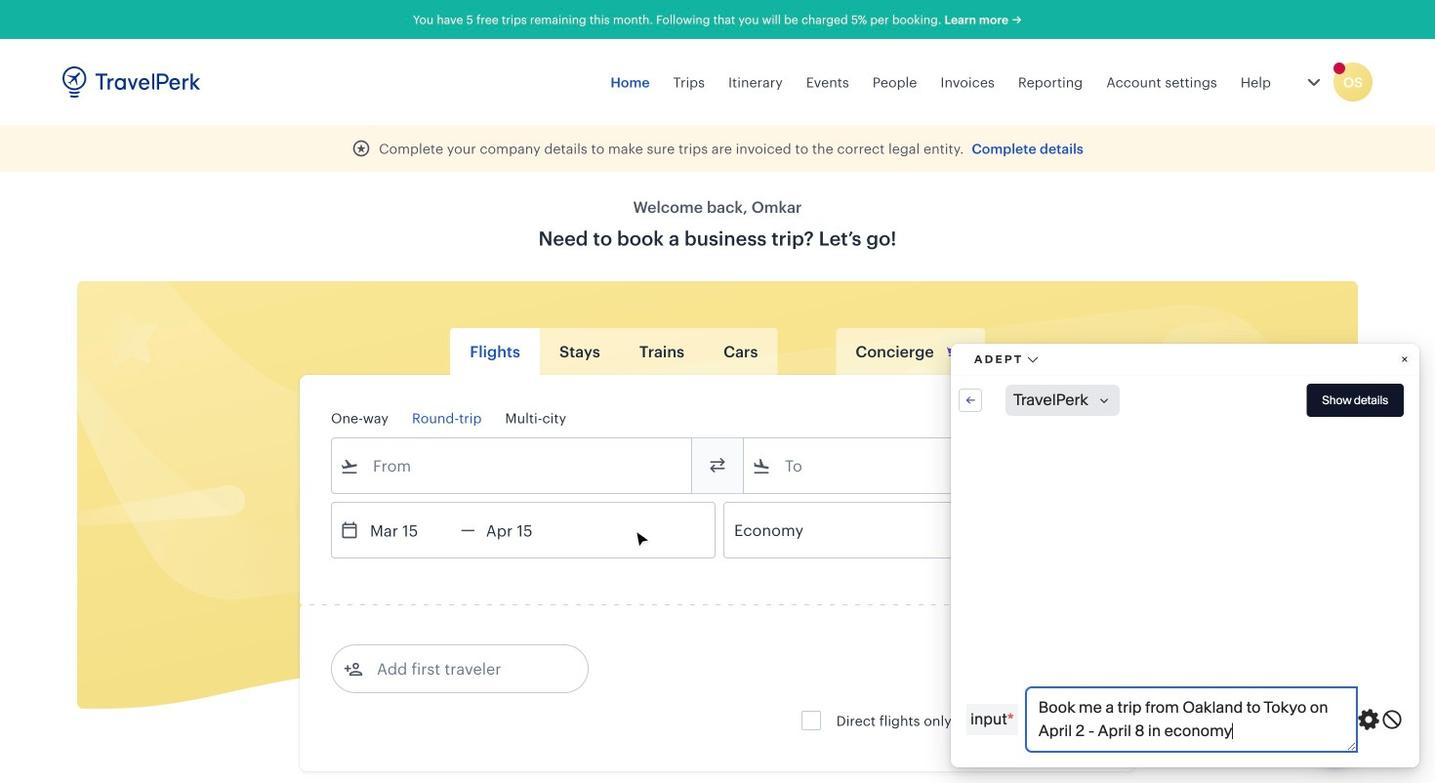 Task type: describe. For each thing, give the bounding box(es) containing it.
Return text field
[[475, 503, 577, 558]]

Depart text field
[[359, 503, 461, 558]]



Task type: locate. For each thing, give the bounding box(es) containing it.
To search field
[[772, 450, 1078, 481]]

Add first traveler search field
[[363, 653, 566, 685]]

From search field
[[359, 450, 666, 481]]



Task type: vqa. For each thing, say whether or not it's contained in the screenshot.
2nd Alaska Airlines image from the bottom
no



